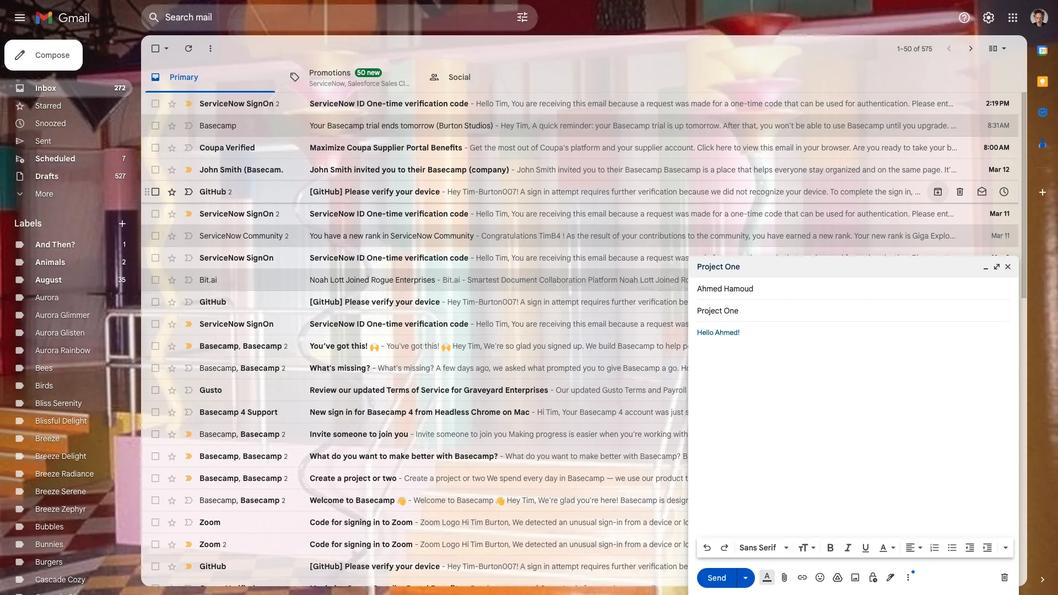 Task type: locate. For each thing, give the bounding box(es) containing it.
1 location from the top
[[684, 518, 712, 528]]

row
[[141, 93, 1058, 115], [141, 115, 1058, 137], [141, 137, 1058, 159], [141, 159, 1058, 181], [141, 181, 1058, 203], [141, 203, 1058, 225], [141, 225, 1058, 247], [141, 247, 1058, 269], [141, 269, 1058, 291], [141, 291, 1058, 313], [141, 313, 1058, 335], [141, 335, 1058, 357], [141, 357, 1039, 379], [141, 379, 1058, 401], [141, 401, 1058, 423], [141, 423, 1058, 445], [141, 445, 1058, 467], [141, 467, 1058, 490], [141, 490, 1058, 512], [141, 512, 1058, 534], [141, 534, 1058, 556], [141, 556, 1058, 578], [141, 578, 1058, 595]]

1 breeze from the top
[[35, 434, 60, 444]]

1 use. from the top
[[774, 518, 789, 528]]

john smith (basecam.
[[200, 165, 283, 175]]

help
[[666, 341, 681, 351], [863, 363, 878, 373], [1020, 496, 1035, 505]]

one- for mar 7
[[731, 319, 748, 329]]

2 platform from the top
[[571, 584, 600, 594]]

rogue
[[371, 275, 394, 285], [681, 275, 703, 285], [821, 275, 843, 285]]

cell down wednesday, at the right bottom
[[979, 429, 1019, 440]]

1 vertical spatial feb
[[993, 562, 1004, 571]]

👋 image
[[397, 497, 406, 506], [496, 497, 505, 506]]

upgrade.
[[918, 121, 949, 131]]

‌
[[1053, 385, 1053, 395], [1055, 385, 1055, 395], [1057, 385, 1057, 395]]

authentication. up enterprises's
[[857, 253, 910, 263]]

, for create a project or two - create a project or two we spend every day in basecamp — we use our product to run the company. we've learned what works for us and shared it with you in a sample project called maki
[[239, 473, 241, 483]]

using
[[994, 121, 1012, 131]]

1 vertical spatial usually
[[748, 540, 772, 550]]

1 did from the top
[[723, 187, 734, 197]]

2 horizontal spatial enterprises
[[705, 275, 745, 285]]

hear
[[1033, 451, 1049, 461]]

0 horizontal spatial 50
[[357, 68, 365, 76]]

feb 6 for [github] please verify your device - hey tim-burton007! a sign in attempt requires further verification because we did not recognize your device. to complete the sign in, enter the verification code on the unreco
[[993, 562, 1010, 571]]

2 what from the left
[[506, 451, 524, 461]]

and then? link
[[35, 240, 75, 250]]

2 vertical spatial burton007!
[[479, 562, 519, 572]]

1 lott from the left
[[330, 275, 344, 285]]

0 vertical spatial see
[[1031, 231, 1043, 241]]

basecamp? up - welcome to basecamp
[[455, 451, 498, 461]]

2 supplier from the top
[[373, 584, 404, 594]]

one- up 'achieve'
[[731, 319, 748, 329]]

after
[[723, 121, 740, 131]]

verifica up o at the right
[[1036, 99, 1058, 109]]

signing for code for signing in to zoom - zoom logo hi tim burton, we detected an unusual sign-in from a device or location you don't usually use. if this was you, enter the code below to sign in to zoom. 737005 the code wil
[[344, 540, 371, 550]]

you're left the here!
[[577, 496, 599, 505]]

12 row from the top
[[141, 335, 1058, 357]]

coupa's
[[540, 143, 569, 153], [540, 584, 569, 594]]

2 inside github 2
[[228, 188, 232, 196]]

into down "go"
[[711, 407, 724, 417]]

[github] please verify your device - hey tim-burton007! a sign in attempt requires further verification because we did not recognize your device. to complete the sign in, enter the verification code on the unreco for mar 7
[[310, 297, 1058, 307]]

welcome
[[310, 496, 344, 505], [414, 496, 446, 505]]

can for 2:19 pm
[[801, 99, 814, 109]]

unreco for feb 6
[[1034, 562, 1058, 572]]

recognize for feb 6
[[750, 562, 784, 572]]

0 vertical spatial maximize coupa supplier portal benefits - get the most out of coupa's platform and your supplier account. click here to view this email in your browser. are you ready to take your business profile to the next level
[[310, 143, 1058, 153]]

john
[[200, 165, 218, 175], [310, 165, 328, 175], [517, 165, 534, 175]]

tim
[[471, 518, 483, 528], [471, 540, 483, 550]]

1 authentication. from the top
[[857, 99, 910, 109]]

made for 2:19 pm
[[691, 99, 711, 109]]

1 vertical spatial team
[[739, 429, 756, 439]]

1 browser. from the top
[[822, 143, 851, 153]]

mar 12
[[989, 165, 1010, 174]]

updated right review
[[353, 385, 385, 395]]

primary tab
[[141, 62, 279, 93]]

🙌 image
[[370, 342, 379, 352], [441, 342, 451, 352]]

redo ‪(⌘y)‬ image
[[719, 542, 730, 553]]

4 one- from the top
[[367, 319, 386, 329]]

glad
[[516, 341, 531, 351], [560, 496, 575, 505]]

usually for 536544
[[748, 518, 772, 528]]

0 vertical spatial are
[[853, 143, 865, 153]]

use. down hey tim, we're glad you're here! basecamp is designed to centralize and organize your work. watch this welcome video for a quick introduction. to help you ge
[[774, 518, 789, 528]]

aren't
[[992, 363, 1012, 373]]

breeze zephyr
[[35, 504, 86, 514]]

or down designed
[[674, 518, 682, 528]]

main content containing promotions
[[141, 35, 1058, 595]]

refresh image
[[183, 43, 194, 54]]

12
[[1003, 165, 1010, 174]]

can up able
[[801, 99, 814, 109]]

enter right bold ‪(⌘b)‬ image
[[845, 540, 863, 550]]

feb
[[993, 540, 1004, 548], [993, 562, 1004, 571]]

2 do from the left
[[526, 451, 535, 461]]

1 horizontal spatial at
[[976, 429, 983, 439]]

hi for zoom logo hi tim burton, we detected an unusual sign-in from a device or location you don't usually use. if this was you, enter the code below to sign in to zoom. 737005 the code wil
[[462, 540, 469, 550]]

add
[[942, 275, 957, 285]]

terms left service
[[387, 385, 410, 395]]

verifica down eas
[[1036, 209, 1058, 219]]

bulleted list ‪(⌘⇧8)‬ image
[[947, 542, 958, 553]]

device. up insert emoji ‪(⌘⇧2)‬ icon on the bottom right of the page
[[804, 562, 829, 572]]

4 verifica from the top
[[1036, 319, 1058, 329]]

3 used from the top
[[826, 253, 844, 263]]

receiving up timb4
[[539, 209, 571, 219]]

used for 2:19 pm
[[826, 99, 844, 109]]

you, left italic ‪(⌘i)‬ image
[[828, 540, 843, 550]]

0 vertical spatial supplier
[[635, 143, 663, 153]]

🙌 image up few
[[441, 342, 451, 352]]

main content
[[141, 35, 1058, 595]]

13 row from the top
[[141, 357, 1039, 379]]

row containing john smith (basecam.
[[141, 159, 1058, 181]]

profile
[[980, 143, 1002, 153], [997, 231, 1020, 241], [980, 584, 1002, 594]]

1 vertical spatial 50
[[357, 68, 365, 76]]

1 horizontal spatial smith
[[330, 165, 352, 175]]

authentication. up until
[[857, 99, 910, 109]]

enterprises's
[[845, 275, 891, 285]]

email up result
[[588, 209, 607, 219]]

basecamp , basecamp 2 for invite
[[200, 429, 285, 439]]

toolbar
[[927, 208, 1015, 219]]

advanced search options image
[[512, 6, 534, 28]]

numbered list ‪(⌘⇧7)‬ image
[[929, 542, 940, 553]]

glad left the here!
[[560, 496, 575, 505]]

2 benefits from the top
[[431, 584, 462, 594]]

1 inside "main content"
[[898, 44, 900, 53]]

a
[[640, 99, 645, 109], [725, 99, 729, 109], [711, 165, 715, 175], [640, 209, 645, 219], [725, 209, 729, 219], [343, 231, 347, 241], [813, 231, 817, 241], [640, 253, 645, 263], [725, 253, 729, 263], [640, 319, 645, 329], [725, 319, 729, 329], [662, 363, 666, 373], [744, 407, 749, 417], [766, 429, 771, 439], [1029, 429, 1033, 439], [337, 474, 342, 483], [430, 474, 434, 483], [959, 474, 964, 483], [937, 496, 941, 505], [643, 518, 647, 528], [643, 540, 647, 550]]

breeze up the "bubbles" link
[[35, 504, 60, 514]]

request down contributions
[[647, 253, 674, 263]]

that up has
[[785, 253, 799, 263]]

servicenow signon for mar 8
[[200, 253, 274, 263]]

breeze up breeze serene
[[35, 469, 60, 479]]

o
[[1054, 121, 1058, 131]]

tim for zoom logo hi tim burton, we detected an unusual sign-in from a device or location you don't usually use. if this was you, enter the code below to sign in to zoom. 536544 the code wil
[[471, 518, 483, 528]]

1 ‌ from the left
[[1053, 385, 1053, 395]]

[github] please verify your device - hey tim-burton007! a sign in attempt requires further verification because we did not recognize your device. to complete the sign in, enter the verification code on the unreco down noah lott joined rogue enterprises - bit.ai - smartest document collaboration platform noah lott joined rogue enterprises noah lott has joined rogue enterprises's team at bit.ai. add noah lott to workspaces and
[[310, 297, 1058, 307]]

prompted
[[547, 363, 581, 373]]

0 vertical spatial not
[[736, 187, 748, 197]]

see
[[1031, 231, 1043, 241], [778, 363, 791, 373]]

this! right you've
[[351, 341, 368, 351]]

2 maximize coupa supplier portal benefits - get the most out of coupa's platform and your supplier account. click here to view this email in your browser. are you ready to take your business profile to the next level from the top
[[310, 584, 1058, 594]]

2 here from the top
[[716, 584, 732, 594]]

!
[[563, 231, 565, 241]]

maximize coupa supplier portal benefits - get the most out of coupa's platform and your supplier account. click here to view this email in your browser. are you ready to take your business profile to the next level up john smith invited you to their basecamp (company) - john smith invited you to their basecamp basecamp is a place that helps everyone stay organized and on the same page. it's really straightforward and eas on the top
[[310, 143, 1058, 153]]

1 updated from the left
[[353, 385, 385, 395]]

basecamp , basecamp 2 for what's
[[200, 363, 285, 373]]

usually right the redo ‪(⌘y)‬ icon
[[748, 540, 772, 550]]

5 basecamp , basecamp 2 from the top
[[200, 473, 288, 483]]

1 business from the top
[[947, 143, 978, 153]]

1 horizontal spatial welcome
[[414, 496, 446, 505]]

1 vertical spatial zoom.
[[964, 540, 985, 550]]

search mail image
[[144, 8, 164, 28]]

burton007! for mar 11
[[479, 187, 519, 197]]

4 aurora from the top
[[35, 346, 59, 356]]

got
[[337, 341, 349, 351], [411, 341, 423, 351]]

primary
[[170, 72, 198, 82]]

0 horizontal spatial help
[[666, 341, 681, 351]]

16 row from the top
[[141, 423, 1058, 445]]

5 breeze from the top
[[35, 504, 60, 514]]

what right asked
[[528, 363, 545, 373]]

1 signon from the top
[[246, 98, 274, 108]]

or down the code for signing in to zoom - zoom logo hi tim burton, we detected an unusual sign-in from a device or location you don't usually use. if this was you, enter the code below to sign in to zoom. 536544 the code wil in the bottom of the page
[[674, 540, 682, 550]]

to
[[951, 121, 959, 131], [830, 187, 839, 197], [830, 297, 839, 307], [1010, 496, 1018, 505], [830, 562, 839, 572]]

1 terms from the left
[[387, 385, 410, 395]]

3 complete from the top
[[841, 562, 873, 572]]

2 vertical spatial organized
[[793, 429, 828, 439]]

coupa
[[200, 143, 224, 153], [347, 143, 371, 153], [200, 584, 224, 594], [347, 584, 371, 594]]

complete for mar 11
[[841, 187, 873, 197]]

1 horizontal spatial rank
[[888, 231, 903, 241]]

1 🙌 image from the left
[[370, 342, 379, 352]]

be for 2:19 pm
[[815, 99, 824, 109]]

2 location from the top
[[684, 540, 712, 550]]

organized right the stay
[[826, 165, 861, 175]]

tim- for feb 6
[[463, 562, 479, 572]]

following up view
[[971, 209, 1003, 219]]

Search mail text field
[[165, 12, 485, 23]]

drafts
[[35, 171, 59, 181]]

2 below from the top
[[898, 540, 919, 550]]

usually
[[748, 518, 772, 528], [748, 540, 772, 550]]

next for 23th row
[[1027, 584, 1042, 594]]

location for zoom logo hi tim burton, we detected an unusual sign-in from a device or location you don't usually use. if this was you, enter the code below to sign in to zoom. 737005 the code wil
[[684, 540, 712, 550]]

attempt
[[552, 187, 579, 197], [552, 297, 579, 307], [552, 562, 579, 572]]

complete for mar 7
[[841, 297, 873, 307]]

hey
[[501, 121, 514, 131], [447, 187, 461, 197], [447, 297, 461, 307], [453, 341, 466, 351], [507, 496, 521, 505], [447, 562, 461, 572]]

insert photo image
[[850, 572, 861, 583]]

1 horizontal spatial your
[[562, 407, 578, 417]]

basecamp? down working
[[640, 451, 681, 461]]

1 horizontal spatial create
[[404, 474, 428, 483]]

2 inside labels 'navigation'
[[122, 258, 126, 266]]

1 vertical spatial burton,
[[485, 540, 511, 550]]

one- for 2:19 pm
[[367, 99, 386, 109]]

3 id from the top
[[357, 253, 365, 263]]

None checkbox
[[150, 43, 161, 54], [150, 120, 161, 131], [150, 186, 161, 197], [150, 275, 161, 286], [150, 297, 161, 308], [150, 385, 161, 396], [150, 429, 161, 440], [150, 451, 161, 462], [150, 473, 161, 484], [150, 495, 161, 506], [150, 517, 161, 528], [150, 561, 161, 572], [150, 43, 161, 54], [150, 120, 161, 131], [150, 186, 161, 197], [150, 275, 161, 286], [150, 297, 161, 308], [150, 385, 161, 396], [150, 429, 161, 440], [150, 451, 161, 462], [150, 473, 161, 484], [150, 495, 161, 506], [150, 517, 161, 528], [150, 561, 161, 572]]

0 horizontal spatial rank
[[366, 231, 381, 241]]

profile up 8
[[997, 231, 1020, 241]]

15 row from the top
[[141, 401, 1058, 423]]

1 vertical spatial delight
[[62, 451, 86, 461]]

3 receiving from the top
[[539, 253, 571, 263]]

1 horizontal spatial community
[[434, 231, 474, 241]]

zoom. for 737005
[[964, 540, 985, 550]]

use. for 536544
[[774, 518, 789, 528]]

8 row from the top
[[141, 247, 1058, 269]]

the
[[958, 99, 969, 109], [1024, 121, 1036, 131], [485, 143, 496, 153], [1013, 143, 1025, 153], [889, 165, 900, 175], [875, 187, 887, 197], [936, 187, 947, 197], [1021, 187, 1032, 197], [958, 209, 969, 219], [577, 231, 589, 241], [697, 231, 709, 241], [1045, 231, 1057, 241], [958, 253, 969, 263], [875, 297, 887, 307], [936, 297, 947, 307], [1021, 297, 1032, 307], [958, 319, 969, 329], [889, 363, 901, 373], [1015, 385, 1027, 395], [708, 474, 720, 483], [865, 518, 876, 528], [865, 540, 876, 550], [875, 562, 887, 572], [936, 562, 947, 572], [1021, 562, 1032, 572], [485, 584, 496, 594], [1013, 584, 1025, 594]]

1 vertical spatial quick
[[943, 496, 962, 505]]

2 you, from the top
[[828, 540, 843, 550]]

business for 23th row
[[947, 584, 978, 594]]

0 vertical spatial next
[[1027, 143, 1042, 153]]

1 vertical spatial level
[[1044, 584, 1058, 594]]

make
[[925, 429, 944, 439], [389, 451, 410, 461], [580, 451, 598, 461]]

0 vertical spatial zoom.
[[964, 518, 985, 528]]

invite down service
[[416, 429, 435, 439]]

0 horizontal spatial john
[[200, 165, 218, 175]]

coupa verified down zoom 2
[[200, 584, 255, 594]]

we're
[[484, 341, 504, 351], [538, 496, 558, 505]]

1 what from the left
[[310, 451, 330, 461]]

1 code from the top
[[310, 518, 330, 528]]

0 horizontal spatial bit.ai
[[200, 275, 217, 285]]

3 requires from the top
[[581, 562, 610, 572]]

1 horizontal spatial what
[[506, 451, 524, 461]]

2 inside servicenow community 2
[[285, 232, 289, 240]]

aurora
[[35, 293, 59, 303], [35, 310, 59, 320], [35, 328, 59, 338], [35, 346, 59, 356]]

recognize for mar 7
[[750, 297, 784, 307]]

invite down new
[[310, 429, 331, 439]]

updated right the our
[[571, 385, 601, 395]]

1 vertical spatial take
[[913, 584, 928, 594]]

organized for and
[[919, 341, 953, 351]]

for
[[713, 99, 723, 109], [845, 99, 855, 109], [1024, 99, 1034, 109], [713, 209, 723, 219], [845, 209, 855, 219], [1024, 209, 1034, 219], [713, 253, 723, 263], [845, 253, 855, 263], [1024, 253, 1034, 263], [713, 319, 723, 329], [845, 319, 855, 329], [1024, 319, 1034, 329], [451, 385, 462, 395], [354, 407, 365, 417], [850, 474, 860, 483], [925, 496, 935, 505], [331, 518, 342, 528], [331, 540, 342, 550]]

feb 6 up discard draft ‪(⌘⇧d)‬ icon
[[993, 562, 1010, 571]]

have
[[324, 231, 341, 241], [767, 231, 784, 241]]

2 vertical spatial complete
[[841, 562, 873, 572]]

2 burton, from the top
[[485, 540, 511, 550]]

0 horizontal spatial have
[[324, 231, 341, 241]]

0 horizontal spatial basecamp?
[[455, 451, 498, 461]]

2 horizontal spatial like
[[958, 451, 970, 461]]

we're down day
[[538, 496, 558, 505]]

if for 536544
[[791, 518, 796, 528]]

3 terms from the left
[[688, 385, 710, 395]]

1 maximize from the top
[[310, 143, 345, 153]]

3 cell from the top
[[979, 385, 1019, 396]]

4 basecamp , basecamp 2 from the top
[[200, 451, 288, 461]]

is left easier
[[569, 429, 574, 439]]

tim- for mar 7
[[463, 297, 479, 307]]

, for what do you want to make better with basecamp? - what do you want to make better with basecamp? basecamp is always improving and that's primarily by learning from customers like you. we'd love to hear wh
[[239, 451, 241, 461]]

1 vertical spatial here
[[716, 584, 732, 594]]

1 vertical spatial your
[[854, 231, 870, 241]]

1 vertical spatial platform
[[571, 584, 600, 594]]

2 6 from the top
[[1006, 562, 1010, 571]]

1 vertical spatial what
[[809, 474, 826, 483]]

aurora glisten link
[[35, 328, 85, 338]]

receiving for 2:19 pm
[[539, 99, 571, 109]]

1 vertical spatial are
[[853, 584, 865, 594]]

1 horizontal spatial invited
[[558, 165, 581, 175]]

explorer
[[931, 231, 960, 241]]

github
[[200, 187, 226, 197], [200, 297, 226, 307], [200, 562, 226, 572]]

0 horizontal spatial 🙌 image
[[370, 342, 379, 352]]

2 coupa's from the top
[[540, 584, 569, 594]]

toggle confidential mode image
[[868, 572, 879, 583]]

location for zoom logo hi tim burton, we detected an unusual sign-in from a device or location you don't usually use. if this was you, enter the code below to sign in to zoom. 536544 the code wil
[[684, 518, 712, 528]]

2 vertical spatial verify
[[372, 562, 394, 572]]

0 horizontal spatial welcome
[[310, 496, 344, 505]]

made up tomorrow.
[[691, 99, 711, 109]]

servicenow id one-time verification code - hello tim, you are receiving this email because a request was made for a one-time code that can be used for authentication. please enter the following code for verifica for mar 8
[[310, 253, 1058, 263]]

sign- for zoom logo hi tim burton, we detected an unusual sign-in from a device or location you don't usually use. if this was you, enter the code below to sign in to zoom. 536544 the code wil
[[599, 518, 617, 528]]

pop out image
[[993, 262, 1002, 271]]

scheduled
[[35, 154, 75, 164]]

0 horizontal spatial signed
[[548, 341, 571, 351]]

1 have from the left
[[324, 231, 341, 241]]

attempt for feb 6
[[552, 562, 579, 572]]

smith for invited
[[330, 165, 352, 175]]

on
[[878, 165, 887, 175], [1010, 187, 1019, 197], [1010, 297, 1019, 307], [760, 385, 769, 395], [503, 407, 512, 417], [858, 407, 866, 417], [1010, 562, 1019, 572]]

1 horizontal spatial have
[[767, 231, 784, 241]]

don't down centralize
[[728, 518, 746, 528]]

it
[[914, 474, 918, 483]]

(burton
[[436, 121, 463, 131]]

aurora for aurora rainbow
[[35, 346, 59, 356]]

code
[[450, 99, 469, 109], [765, 99, 783, 109], [1004, 99, 1022, 109], [990, 187, 1008, 197], [450, 209, 469, 219], [765, 209, 783, 219], [1004, 209, 1022, 219], [450, 253, 469, 263], [765, 253, 783, 263], [1004, 253, 1022, 263], [990, 297, 1008, 307], [450, 319, 469, 329], [765, 319, 783, 329], [1004, 319, 1022, 329], [878, 518, 896, 528], [1030, 518, 1048, 528], [878, 540, 896, 550], [1031, 540, 1048, 550], [990, 562, 1008, 572]]

missing? down - you've got this!
[[404, 363, 434, 373]]

cell
[[979, 341, 1019, 352], [979, 363, 1019, 374], [979, 385, 1019, 396], [979, 407, 1019, 418], [979, 429, 1019, 440], [979, 451, 1019, 462], [979, 473, 1019, 484], [979, 495, 1019, 506], [979, 517, 1019, 528], [979, 583, 1019, 594]]

insert link ‪(⌘k)‬ image
[[797, 572, 808, 583]]

1 vertical spatial tim
[[471, 540, 483, 550]]

1 horizontal spatial what's
[[378, 363, 402, 373]]

id for mar 8
[[357, 253, 365, 263]]

row containing basecamp 4 support
[[141, 401, 1058, 423]]

2 code from the top
[[310, 540, 330, 550]]

continue
[[961, 121, 992, 131]]

10 row from the top
[[141, 291, 1058, 313]]

most
[[498, 143, 516, 153], [498, 584, 516, 594]]

servicenow id one-time verification code - hello tim, you are receiving this email because a request was made for a one-time code that can be used for authentication. please enter the following code for verifica for mar 7
[[310, 319, 1058, 329]]

tim, down congratulations
[[495, 253, 510, 263]]

smith
[[220, 165, 242, 175], [330, 165, 352, 175], [536, 165, 556, 175]]

0 horizontal spatial do
[[332, 451, 341, 461]]

an for zoom logo hi tim burton, we detected an unusual sign-in from a device or location you don't usually use. if this was you, enter the code below to sign in to zoom. 737005 the code wil
[[559, 540, 568, 550]]

you're right when
[[621, 429, 642, 439]]

0 horizontal spatial like
[[709, 341, 721, 351]]

don't for 536544
[[728, 518, 746, 528]]

maximize for 21th row from the bottom of the "main content" containing promotions
[[310, 143, 345, 153]]

0 horizontal spatial invited
[[354, 165, 380, 175]]

aurora glimmer
[[35, 310, 90, 320]]

2 horizontal spatial gusto
[[862, 385, 883, 395]]

mar 7 down pop out icon
[[993, 276, 1010, 284]]

1 vertical spatial most
[[498, 584, 516, 594]]

2 vertical spatial like
[[958, 451, 970, 461]]

device. down joined
[[804, 297, 829, 307]]

6 cell from the top
[[979, 451, 1019, 462]]

1 horizontal spatial glad
[[560, 496, 575, 505]]

below for 536544
[[898, 518, 919, 528]]

0 horizontal spatial mac
[[514, 407, 530, 417]]

2 vertical spatial hi
[[462, 540, 469, 550]]

signed right just
[[686, 407, 709, 417]]

1 horizontal spatial updated
[[571, 385, 601, 395]]

aurora up the bees
[[35, 346, 59, 356]]

1 horizontal spatial 🙌 image
[[441, 342, 451, 352]]

0 vertical spatial tim
[[471, 518, 483, 528]]

1 vertical spatial hi
[[462, 518, 469, 528]]

recognize down hamoud
[[750, 297, 784, 307]]

0 vertical spatial location
[[684, 518, 712, 528]]

complete
[[841, 187, 873, 197], [841, 297, 873, 307], [841, 562, 873, 572]]

2 complete from the top
[[841, 297, 873, 307]]

1 horizontal spatial their
[[607, 165, 623, 175]]

2 burton007! from the top
[[479, 297, 519, 307]]

servicenow
[[200, 98, 245, 108], [310, 99, 355, 109], [200, 209, 245, 219], [310, 209, 355, 219], [200, 231, 241, 241], [391, 231, 432, 241], [200, 253, 245, 263], [310, 253, 355, 263], [200, 319, 245, 329], [310, 319, 355, 329]]

0 vertical spatial our
[[339, 385, 351, 395]]

sent
[[35, 136, 51, 146]]

better down when
[[600, 451, 622, 461]]

you for mar 7
[[512, 319, 524, 329]]

tim, up so
[[495, 319, 510, 329]]

tab list
[[1028, 35, 1058, 556], [141, 62, 1028, 93]]

0 vertical spatial coupa verified
[[200, 143, 255, 153]]

breeze serene
[[35, 487, 86, 497]]

feb 6 for code for signing in to zoom - zoom logo hi tim burton, we detected an unusual sign-in from a device or location you don't usually use. if this was you, enter the code below to sign in to zoom. 737005 the code wil
[[993, 540, 1010, 548]]

2 browser. from the top
[[822, 584, 851, 594]]

0 vertical spatial unreco
[[1034, 187, 1058, 197]]

0 vertical spatial get
[[470, 143, 483, 153]]

how
[[793, 363, 808, 373]]

made
[[691, 99, 711, 109], [691, 209, 711, 219], [691, 253, 711, 263], [691, 319, 711, 329]]

servicenow id one-time verification code - hello tim, you are receiving this email because a request was made for a one-time code that can be used for authentication. please enter the following code for verifica
[[310, 99, 1058, 109], [310, 209, 1058, 219], [310, 253, 1058, 263], [310, 319, 1058, 329]]

platform
[[571, 143, 600, 153], [571, 584, 600, 594]]

sign-
[[599, 518, 617, 528], [599, 540, 617, 550]]

to for mar 11
[[830, 187, 839, 197]]

2 servicenow signon from the top
[[200, 319, 274, 329]]

coupa verified
[[200, 143, 255, 153], [200, 584, 255, 594]]

,
[[239, 341, 241, 351], [236, 363, 238, 373], [236, 429, 238, 439], [239, 451, 241, 461], [239, 473, 241, 483], [236, 495, 238, 505]]

email for first row from the top of the "main content" containing promotions
[[588, 99, 607, 109]]

3 authentication. from the top
[[857, 253, 910, 263]]

learned
[[780, 474, 807, 483]]

1 vertical spatial unusual
[[570, 540, 597, 550]]

1 burton007! from the top
[[479, 187, 519, 197]]

code for code for signing in to zoom - zoom logo hi tim burton, we detected an unusual sign-in from a device or location you don't usually use. if this was you, enter the code below to sign in to zoom. 536544 the code wil
[[310, 518, 330, 528]]

1 one- from the top
[[367, 99, 386, 109]]

tim, up 'ago,'
[[468, 341, 482, 351]]

zoom.
[[964, 518, 985, 528], [964, 540, 985, 550]]

0 vertical spatial platform
[[571, 143, 600, 153]]

2
[[276, 99, 279, 108], [228, 188, 232, 196], [276, 210, 279, 218], [285, 232, 289, 240], [122, 258, 126, 266], [284, 342, 288, 350], [282, 364, 285, 372], [1055, 407, 1058, 417], [282, 430, 285, 439], [284, 452, 288, 461], [284, 474, 288, 483], [282, 496, 285, 505], [223, 540, 226, 549]]

0 vertical spatial 6
[[1006, 540, 1010, 548]]

snoozed link
[[35, 119, 66, 128]]

blissful delight link
[[35, 416, 87, 426]]

536544
[[987, 518, 1013, 528]]

1 horizontal spatial mac
[[868, 407, 883, 417]]

2 invited from the left
[[558, 165, 581, 175]]

italic ‪(⌘i)‬ image
[[843, 542, 854, 553]]

projects
[[855, 341, 883, 351]]

aurora for aurora glisten
[[35, 328, 59, 338]]

learning
[[871, 451, 899, 461]]

email up "reminder:"
[[588, 99, 607, 109]]

7 for servicenow id one-time verification code - hello tim, you are receiving this email because a request was made for a one-time code that can be used for authentication. please enter the following code for verifica
[[1006, 320, 1010, 328]]

promotions, 50 new messages, tab
[[281, 62, 419, 93]]

2 following from the top
[[971, 209, 1003, 219]]

one- down "community,"
[[731, 253, 748, 263]]

your right rank.
[[854, 231, 870, 241]]

1 50 of 575
[[898, 44, 933, 53]]

basecamp , basecamp 2 for what
[[200, 451, 288, 461]]

better up - welcome to basecamp
[[412, 451, 435, 461]]

1 zoom. from the top
[[964, 518, 985, 528]]

and
[[35, 240, 50, 250]]

1 horizontal spatial invite
[[416, 429, 435, 439]]

was down work.
[[812, 518, 826, 528]]

progress up things
[[971, 341, 1002, 351]]

0 vertical spatial use
[[833, 121, 845, 131]]

1 following from the top
[[971, 99, 1003, 109]]

enter
[[937, 99, 956, 109], [915, 187, 934, 197], [937, 209, 956, 219], [937, 253, 956, 263], [915, 297, 934, 307], [937, 319, 956, 329], [845, 518, 863, 528], [845, 540, 863, 550], [915, 562, 934, 572]]

3 [github] from the top
[[310, 562, 343, 572]]

None search field
[[141, 4, 538, 31]]

breeze up breeze zephyr 'link'
[[35, 487, 60, 497]]

email for 8th row from the top of the "main content" containing promotions
[[588, 253, 607, 263]]

7 up aren't on the right of page
[[1006, 320, 1010, 328]]

4 lott from the left
[[979, 275, 993, 285]]

0 vertical spatial browser.
[[822, 143, 851, 153]]

, for invite someone to join you - invite someone to join you making progress is easier when you're working with your talented team in a calm, organized tool like basecamp. as you make yourself at home, invite a co-wor
[[236, 429, 238, 439]]

[github] for mar 11
[[310, 187, 343, 197]]

0 horizontal spatial glad
[[516, 341, 531, 351]]

organized up organized,
[[919, 341, 953, 351]]

1 github from the top
[[200, 187, 226, 197]]

mar up aren't on the right of page
[[992, 320, 1004, 328]]

0 vertical spatial portal
[[406, 143, 429, 153]]

0 vertical spatial we're
[[484, 341, 504, 351]]

use left product
[[628, 474, 640, 483]]

device for mar 11
[[415, 187, 440, 197]]

verify for mar 11
[[372, 187, 394, 197]]

ahmed hamoud
[[697, 284, 754, 294]]

2 usually from the top
[[748, 540, 772, 550]]

device. down the stay
[[804, 187, 829, 197]]

if right serif
[[791, 540, 796, 550]]

0 horizontal spatial ‌
[[1053, 385, 1053, 395]]

that,
[[742, 121, 758, 131]]

0 horizontal spatial project
[[344, 474, 371, 483]]

1 row from the top
[[141, 93, 1058, 115]]

unusual for zoom logo hi tim burton, we detected an unusual sign-in from a device or location you don't usually use. if this was you, enter the code below to sign in to zoom. 536544 the code wil
[[570, 518, 597, 528]]

2 invite from the left
[[416, 429, 435, 439]]

737005
[[987, 540, 1014, 550]]

22 row from the top
[[141, 556, 1058, 578]]

receiving up "reminder:"
[[539, 99, 571, 109]]

2 maximize from the top
[[310, 584, 345, 594]]

2 noah from the left
[[620, 275, 638, 285]]

are for mar 7
[[526, 319, 537, 329]]

cell for with
[[979, 473, 1019, 484]]

if for 737005
[[791, 540, 796, 550]]

zoom. right bulleted list ‪(⌘⇧8)‬ icon
[[964, 540, 985, 550]]

insert emoji ‪(⌘⇧2)‬ image
[[815, 572, 826, 583]]

2 out from the top
[[518, 584, 529, 594]]

1 vertical spatial servicenow signon 2
[[200, 209, 279, 219]]

next for 21th row from the bottom of the "main content" containing promotions
[[1027, 143, 1042, 153]]

1 id from the top
[[357, 99, 365, 109]]

tab list containing promotions
[[141, 62, 1028, 93]]

cascade cozy
[[35, 575, 85, 585]]

has
[[783, 275, 796, 285]]

github for mar
[[200, 297, 226, 307]]

what's missing? - what's missing? a few days ago, we asked what prompted you to give basecamp a go. hopefully you're starting to see how basecamp can help — the work is organized, things aren't getting
[[310, 363, 1039, 373]]

mar 11 for the
[[990, 187, 1010, 196]]

1 joined from the left
[[346, 275, 369, 285]]

bliss serenity
[[35, 399, 82, 408]]

[github] please verify your device - hey tim-burton007! a sign in attempt requires further verification because we did not recognize your device. to complete the sign in, enter the verification code on the unreco for mar 11
[[310, 187, 1058, 197]]

a for mar 11
[[520, 187, 525, 197]]

are up document
[[526, 253, 537, 263]]

0 vertical spatial quick
[[539, 121, 558, 131]]

0 horizontal spatial what's
[[310, 363, 335, 373]]

1 made from the top
[[691, 99, 711, 109]]

having
[[1035, 341, 1058, 351]]

2 unusual from the top
[[570, 540, 597, 550]]

9 cell from the top
[[979, 517, 1019, 528]]

None checkbox
[[150, 98, 161, 109], [150, 142, 161, 153], [150, 164, 161, 175], [150, 208, 161, 219], [150, 230, 161, 241], [150, 252, 161, 263], [150, 319, 161, 330], [150, 341, 161, 352], [150, 363, 161, 374], [150, 407, 161, 418], [150, 539, 161, 550], [150, 583, 161, 594], [150, 98, 161, 109], [150, 142, 161, 153], [150, 164, 161, 175], [150, 208, 161, 219], [150, 230, 161, 241], [150, 252, 161, 263], [150, 319, 161, 330], [150, 341, 161, 352], [150, 363, 161, 374], [150, 407, 161, 418], [150, 539, 161, 550], [150, 583, 161, 594]]

someone down service
[[437, 429, 469, 439]]

1 horizontal spatial terms
[[625, 385, 646, 395]]

1 6 from the top
[[1006, 540, 1010, 548]]

following up "continue"
[[971, 99, 1003, 109]]

a
[[532, 121, 537, 131], [520, 187, 525, 197], [520, 297, 525, 307], [436, 363, 441, 373], [520, 562, 525, 572]]

did for mar 11
[[723, 187, 734, 197]]

1 vertical spatial code
[[310, 540, 330, 550]]

1 feb from the top
[[993, 540, 1004, 548]]

1 vertical spatial organized
[[919, 341, 953, 351]]

2 most from the top
[[498, 584, 516, 594]]

on down 12
[[1010, 187, 1019, 197]]

project up welcome to basecamp
[[344, 474, 371, 483]]

0 vertical spatial burton,
[[485, 518, 511, 528]]

3 attempt from the top
[[552, 562, 579, 572]]

0 vertical spatial verified
[[226, 143, 255, 153]]

2 horizontal spatial project
[[993, 474, 1018, 483]]

cell up aren't on the right of page
[[979, 341, 1019, 352]]

cell up 737005
[[979, 517, 1019, 528]]

code
[[310, 518, 330, 528], [310, 540, 330, 550]]

2 vertical spatial not
[[736, 562, 748, 572]]

our left product
[[642, 474, 654, 483]]

supplier for 23th row
[[373, 584, 404, 594]]

0 vertical spatial ready
[[882, 143, 902, 153]]

3 made from the top
[[691, 253, 711, 263]]

0 vertical spatial view
[[743, 143, 759, 153]]

here for 21th row from the bottom of the "main content" containing promotions
[[716, 143, 732, 153]]

1 coupa's from the top
[[540, 143, 569, 153]]

2 vertical spatial github
[[200, 562, 226, 572]]

undo ‪(⌘z)‬ image
[[702, 542, 713, 553]]

verifica for mar 8
[[1036, 253, 1058, 263]]

7 cell from the top
[[979, 473, 1019, 484]]

until
[[886, 121, 901, 131]]

tim- for mar 11
[[463, 187, 479, 197]]

3 burton007! from the top
[[479, 562, 519, 572]]

, for what's missing? - what's missing? a few days ago, we asked what prompted you to give basecamp a go. hopefully you're starting to see how basecamp can help — the work is organized, things aren't getting
[[236, 363, 238, 373]]

if
[[791, 518, 796, 528], [791, 540, 796, 550]]

coupa verified up john smith (basecam.
[[200, 143, 255, 153]]

support image
[[958, 11, 971, 24]]

sans serif
[[740, 543, 776, 553]]

our right review
[[339, 385, 351, 395]]

1 aurora from the top
[[35, 293, 59, 303]]

help down called
[[1020, 496, 1035, 505]]

2 verifica from the top
[[1036, 209, 1058, 219]]

authentication. for 2:19 pm
[[857, 99, 910, 109]]

we're for glad
[[538, 496, 558, 505]]

don't
[[728, 518, 746, 528], [728, 540, 746, 550]]

50 inside tab
[[357, 68, 365, 76]]

below down video
[[898, 518, 919, 528]]

can up joined
[[801, 253, 814, 263]]

someone
[[333, 429, 367, 439], [437, 429, 469, 439]]

request for 2:19 pm
[[647, 99, 674, 109]]

further for mar 11
[[612, 187, 636, 197]]

0 vertical spatial signing
[[344, 518, 371, 528]]

2 horizontal spatial rogue
[[821, 275, 843, 285]]

1 inside labels 'navigation'
[[123, 240, 126, 249]]

can for mar 7
[[801, 319, 814, 329]]

3 unreco from the top
[[1034, 562, 1058, 572]]

can
[[801, 99, 814, 109], [801, 209, 814, 219], [801, 253, 814, 263], [801, 319, 814, 329], [848, 363, 861, 373]]

not for mar 11
[[736, 187, 748, 197]]

2 project from the left
[[436, 474, 461, 483]]



Task type: vqa. For each thing, say whether or not it's contained in the screenshot.


Task type: describe. For each thing, give the bounding box(es) containing it.
request for mar 7
[[647, 319, 674, 329]]

1 take from the top
[[913, 143, 928, 153]]

2 view from the top
[[743, 584, 759, 594]]

mar down workspaces
[[992, 298, 1004, 306]]

starting
[[740, 363, 767, 373]]

won't
[[775, 121, 794, 131]]

1 rogue from the left
[[371, 275, 394, 285]]

that left helps
[[738, 165, 752, 175]]

1 want from the left
[[359, 451, 378, 461]]

john for john smith (basecam.
[[200, 165, 218, 175]]

3 signon from the top
[[246, 253, 274, 263]]

burton, for zoom logo hi tim burton, we detected an unusual sign-in from a device or location you don't usually use. if this was you, enter the code below to sign in to zoom. 737005 the code wil
[[485, 540, 511, 550]]

mar left 12
[[989, 165, 1001, 174]]

or up welcome to basecamp
[[373, 474, 381, 483]]

delight for breeze delight
[[62, 451, 86, 461]]

breeze radiance
[[35, 469, 94, 479]]

tim, up congratulations
[[495, 209, 510, 219]]

primarily
[[828, 451, 859, 461]]

device. up calm,
[[767, 407, 792, 417]]

21 row from the top
[[141, 534, 1058, 556]]

indent less ‪(⌘[)‬ image
[[965, 542, 976, 553]]

business for 21th row from the bottom of the "main content" containing promotions
[[947, 143, 978, 153]]

hope
[[817, 341, 835, 351]]

basecamp.
[[859, 429, 898, 439]]

burgers link
[[35, 557, 63, 567]]

stay
[[809, 165, 824, 175]]

2 id from the top
[[357, 209, 365, 219]]

1 two from the left
[[383, 474, 397, 483]]

attach files image
[[779, 572, 790, 583]]

1 horizontal spatial use
[[833, 121, 845, 131]]

with right it
[[920, 474, 935, 483]]

we for feb 6
[[711, 562, 721, 572]]

2 create from the left
[[404, 474, 428, 483]]

new sign in for basecamp 4 from headless chrome on mac - hi tim, your basecamp 4 account was just signed into from a new device. headless chrome on mac ip address: 67.160.236.102 wednesday, february 2
[[310, 407, 1058, 417]]

1 most from the top
[[498, 143, 516, 153]]

logo for zoom logo hi tim burton, we detected an unusual sign-in from a device or location you don't usually use. if this was you, enter the code below to sign in to zoom. 536544 the code wil
[[442, 518, 460, 528]]

breeze for breeze link
[[35, 434, 60, 444]]

tim for zoom logo hi tim burton, we detected an unusual sign-in from a device or location you don't usually use. if this was you, enter the code below to sign in to zoom. 737005 the code wil
[[471, 540, 483, 550]]

basecamp , basecamp 2 for create
[[200, 473, 288, 483]]

2 welcome from the left
[[414, 496, 446, 505]]

6 for [github] please verify your device - hey tim-burton007! a sign in attempt requires further verification because we did not recognize your device. to complete the sign in, enter the verification code on the unreco
[[1006, 562, 1010, 571]]

1 horizontal spatial quick
[[943, 496, 962, 505]]

zoom. for 536544
[[964, 518, 985, 528]]

is left always at bottom right
[[722, 451, 727, 461]]

enter up explorer
[[937, 209, 956, 219]]

2 lott from the left
[[640, 275, 654, 285]]

1 trial from the left
[[366, 121, 380, 131]]

50 new
[[357, 68, 380, 76]]

helps
[[754, 165, 773, 175]]

1 horizontal spatial like
[[846, 429, 857, 439]]

on up making
[[503, 407, 512, 417]]

cell for hear
[[979, 451, 1019, 462]]

zoom 2
[[200, 539, 226, 549]]

2 this! from the left
[[425, 341, 440, 351]]

0 horizontal spatial community
[[243, 231, 283, 241]]

one- right 'all'
[[1038, 121, 1054, 131]]

1 basecamp , basecamp 2 from the top
[[200, 341, 288, 351]]

we right 'ago,'
[[493, 363, 503, 373]]

3 project from the left
[[993, 474, 1018, 483]]

tab list inside "main content"
[[141, 62, 1028, 93]]

is right "work"
[[922, 363, 927, 373]]

2 horizontal spatial you're
[[717, 363, 738, 373]]

1 do from the left
[[332, 451, 341, 461]]

verifica for 2:19 pm
[[1036, 99, 1058, 109]]

maki
[[1043, 474, 1058, 483]]

0 vertical spatial team
[[893, 275, 910, 285]]

hi for zoom logo hi tim burton, we detected an unusual sign-in from a device or location you don't usually use. if this was you, enter the code below to sign in to zoom. 536544 the code wil
[[462, 518, 469, 528]]

email down attach files icon
[[775, 584, 794, 594]]

0 vertical spatial glad
[[516, 341, 531, 351]]

2 rank from the left
[[888, 231, 903, 241]]

mar down pop out icon
[[993, 276, 1005, 284]]

timb4
[[539, 231, 561, 241]]

1 vertical spatial our
[[642, 474, 654, 483]]

(basecam.
[[244, 165, 283, 175]]

8:31 am
[[988, 121, 1010, 130]]

joined
[[798, 275, 819, 285]]

days
[[457, 363, 474, 373]]

gmail image
[[35, 7, 95, 29]]

1 this! from the left
[[351, 341, 368, 351]]

2 headless from the left
[[794, 407, 826, 417]]

1 servicenow signon 2 from the top
[[200, 98, 279, 108]]

11 for unreco
[[1004, 187, 1010, 196]]

1 horizontal spatial signed
[[686, 407, 709, 417]]

snoozed
[[35, 119, 66, 128]]

same
[[902, 165, 921, 175]]

1 vertical spatial at
[[976, 429, 983, 439]]

minimize image
[[982, 262, 991, 271]]

2 horizontal spatial help
[[1020, 496, 1035, 505]]

enter down bit.ai.
[[915, 297, 934, 307]]

2 joined from the left
[[656, 275, 679, 285]]

close image
[[1004, 262, 1013, 271]]

23 row from the top
[[141, 578, 1058, 595]]

things
[[968, 363, 990, 373]]

big
[[766, 341, 777, 351]]

aurora glisten
[[35, 328, 85, 338]]

hello up congratulations
[[476, 209, 494, 219]]

that for 2:19 pm
[[785, 99, 799, 109]]

2 trial from the left
[[652, 121, 665, 131]]

or up - welcome to basecamp
[[463, 474, 470, 483]]

device for mar 7
[[415, 297, 440, 307]]

social tab
[[420, 62, 559, 93]]

tool
[[830, 429, 844, 439]]

with up - welcome to basecamp
[[436, 451, 453, 461]]

19 row from the top
[[141, 490, 1058, 512]]

4 signon from the top
[[246, 319, 274, 329]]

2 signon from the top
[[246, 209, 274, 219]]

was left italic ‪(⌘i)‬ image
[[812, 540, 826, 550]]

in, for feb 6
[[905, 562, 913, 572]]

did for mar 7
[[723, 297, 734, 307]]

in, for mar 7
[[905, 297, 913, 307]]

row inside "main content"
[[141, 357, 1039, 379]]

1 horizontal spatial as
[[900, 429, 909, 439]]

really
[[957, 165, 976, 175]]

1 horizontal spatial make
[[580, 451, 598, 461]]

after
[[885, 385, 901, 395]]

device. for mar 11
[[804, 187, 829, 197]]

1 chrome from the left
[[471, 407, 501, 417]]

more send options image
[[740, 572, 751, 583]]

settings image
[[982, 11, 996, 24]]

welcome to basecamp
[[310, 496, 397, 505]]

device for feb 6
[[415, 562, 440, 572]]

sent link
[[35, 136, 51, 146]]

address:
[[894, 407, 924, 417]]

go
[[712, 385, 721, 395]]

was left just
[[655, 407, 669, 417]]

review our updated terms of service for graveyard enterprises - our updated gusto terms and payroll terms go into effect on mar 22. continuing to use gusto after then constitutes acceptance of the terms. ‌ ‌ ‌ 
[[310, 385, 1058, 395]]

0 vertical spatial 50
[[904, 44, 912, 53]]

0 horizontal spatial make
[[389, 451, 410, 461]]

coupa verified for 21th row from the bottom of the "main content" containing promotions
[[200, 143, 255, 153]]

67.160.236.102
[[926, 407, 976, 417]]

1 vertical spatial progress
[[536, 429, 567, 439]]

more options image
[[905, 572, 912, 583]]

2 used from the top
[[826, 209, 844, 219]]

you have a new rank in servicenow community - congratulations timb4 ! as the result of your contributions to the community, you have earned a new rank. your new rank is giga explorer view your profile to see the 
[[310, 231, 1058, 241]]

animals
[[35, 257, 65, 267]]

2 servicenow id one-time verification code - hello tim, you are receiving this email because a request was made for a one-time code that can be used for authentication. please enter the following code for verifica from the top
[[310, 209, 1058, 219]]

mar down mar 12
[[990, 187, 1003, 196]]

sans serif option
[[738, 542, 782, 553]]

3 smith from the left
[[536, 165, 556, 175]]

7 for [github] please verify your device - hey tim-burton007! a sign in attempt requires further verification because we did not recognize your device. to complete the sign in, enter the verification code on the unreco
[[1006, 298, 1010, 306]]

was up people
[[676, 319, 689, 329]]

2 level from the top
[[1044, 584, 1058, 594]]

work.
[[811, 496, 830, 505]]

1 invited from the left
[[354, 165, 380, 175]]

project one dialog
[[688, 256, 1019, 595]]

3 noah from the left
[[747, 275, 766, 285]]

smartest
[[467, 275, 499, 285]]

more email options image
[[205, 43, 216, 54]]

breeze for breeze delight
[[35, 451, 60, 461]]

are up congratulations
[[526, 209, 537, 219]]

here!
[[601, 496, 619, 505]]

be for mar 7
[[815, 319, 824, 329]]

so
[[506, 341, 514, 351]]

11 row from the top
[[141, 313, 1058, 335]]

older image
[[966, 43, 977, 54]]

2 click from the top
[[697, 584, 714, 594]]

labels navigation
[[0, 35, 141, 595]]

studios)
[[464, 121, 493, 131]]

1 vertical spatial see
[[778, 363, 791, 373]]

day
[[545, 474, 558, 483]]

1 horizontal spatial —
[[880, 363, 887, 373]]

more button
[[0, 185, 132, 203]]

indent more ‪(⌘])‬ image
[[982, 542, 993, 553]]

1 level from the top
[[1044, 143, 1058, 153]]

one- up "community,"
[[731, 209, 748, 219]]

2 horizontal spatial use
[[848, 385, 860, 395]]

on down workspaces
[[1010, 297, 1019, 307]]

1 👋 image from the left
[[397, 497, 406, 506]]

receiving for mar 7
[[539, 319, 571, 329]]

2 receiving from the top
[[539, 209, 571, 219]]

0 horizontal spatial as
[[566, 231, 575, 241]]

working
[[644, 429, 672, 439]]

what do you want to make better with basecamp? - what do you want to make better with basecamp? basecamp is always improving and that's primarily by learning from customers like you. we'd love to hear wh
[[310, 451, 1058, 461]]

insert files using drive image
[[832, 572, 843, 583]]

0 vertical spatial mar 7
[[993, 276, 1010, 284]]

cell for to
[[979, 517, 1019, 528]]

introduction.
[[964, 496, 1008, 505]]

1 vertical spatial into
[[711, 407, 724, 417]]

ends
[[382, 121, 399, 131]]

feb for hey tim-burton007! a sign in attempt requires further verification because we did not recognize your device. to complete the sign in, enter the verification code on the unreco
[[993, 562, 1004, 571]]

further for mar 7
[[612, 297, 636, 307]]

cell for the
[[979, 583, 1019, 594]]

row containing bit.ai
[[141, 269, 1058, 291]]

1 missing? from the left
[[337, 363, 370, 373]]

aurora for aurora link
[[35, 293, 59, 303]]

1 horizontal spatial progress
[[971, 341, 1002, 351]]

2 vertical spatial you're
[[577, 496, 599, 505]]

is left faster.
[[1004, 341, 1009, 351]]

continuing
[[799, 385, 837, 395]]

wor
[[1048, 429, 1058, 439]]

2 made from the top
[[691, 209, 711, 219]]

aurora for aurora glimmer
[[35, 310, 59, 320]]

ahmed!
[[715, 329, 740, 337]]

on left the ip
[[858, 407, 866, 417]]

1 horizontal spatial what
[[809, 474, 826, 483]]

2 4 from the left
[[408, 407, 413, 417]]

attempt for mar 11
[[552, 187, 579, 197]]

1 vertical spatial —
[[607, 474, 614, 483]]

with up what do you want to make better with basecamp? - what do you want to make better with basecamp? basecamp is always improving and that's primarily by learning from customers like you. we'd love to hear wh
[[674, 429, 688, 439]]

1 rank from the left
[[366, 231, 381, 241]]

then?
[[52, 240, 75, 250]]

is left up
[[667, 121, 673, 131]]

sans
[[740, 543, 757, 553]]

mar left 22.
[[771, 385, 785, 395]]

enter up organized,
[[937, 319, 956, 329]]

main menu image
[[13, 11, 26, 24]]

logo for zoom logo hi tim burton, we detected an unusual sign-in from a device or location you don't usually use. if this was you, enter the code below to sign in to zoom. 737005 the code wil
[[442, 540, 460, 550]]

enter down numbered list ‪(⌘⇧7)‬ icon
[[915, 562, 934, 572]]

are left more
[[885, 341, 897, 351]]

Subject field
[[697, 305, 1010, 316]]

enter up upgrade.
[[937, 99, 956, 109]]

8 cell from the top
[[979, 495, 1019, 506]]

people
[[683, 341, 707, 351]]

service
[[421, 385, 449, 395]]

1 ready from the top
[[882, 143, 902, 153]]

and then?
[[35, 240, 75, 250]]

7 inside labels 'navigation'
[[122, 154, 126, 163]]

1 horizontal spatial you're
[[621, 429, 642, 439]]

1 join from the left
[[379, 429, 393, 439]]

was up you have a new rank in servicenow community - congratulations timb4 ! as the result of your contributions to the community, you have earned a new rank. your new rank is giga explorer view your profile to see the
[[676, 209, 689, 219]]

unreco for mar 7
[[1034, 297, 1058, 307]]

complete for feb 6
[[841, 562, 873, 572]]

you, for 536544
[[828, 518, 843, 528]]

2 mac from the left
[[868, 407, 883, 417]]

1 vertical spatial profile
[[997, 231, 1020, 241]]

2 join from the left
[[480, 429, 492, 439]]

1 gusto from the left
[[200, 385, 222, 395]]

row containing gusto
[[141, 379, 1058, 401]]

community,
[[710, 231, 751, 241]]

hello inside message body text box
[[697, 329, 714, 337]]

maximize for 23th row
[[310, 584, 345, 594]]

tim, right studios)
[[516, 121, 531, 131]]

mar up mar 8
[[992, 232, 1003, 240]]

servicenow id one-time verification code - hello tim, you are receiving this email because a request was made for a one-time code that can be used for authentication. please enter the following code for verifica for 2:19 pm
[[310, 99, 1058, 109]]

with down account
[[624, 451, 638, 461]]

enter down page.
[[915, 187, 934, 197]]

place
[[717, 165, 736, 175]]

welcome
[[871, 496, 902, 505]]

is left place
[[703, 165, 709, 175]]

tim, down social "tab"
[[495, 99, 510, 109]]

customers
[[920, 451, 956, 461]]

3 john from the left
[[517, 165, 534, 175]]

bunnies link
[[35, 540, 63, 550]]

get for 23th row
[[470, 584, 483, 594]]

2 👋 image from the left
[[496, 497, 505, 506]]

breeze delight
[[35, 451, 86, 461]]

birds
[[35, 381, 53, 391]]

6 row from the top
[[141, 203, 1058, 225]]

smith for (basecam.
[[220, 165, 242, 175]]

be for mar 8
[[815, 253, 824, 263]]

enter down watch at the bottom right of page
[[845, 518, 863, 528]]

insert signature image
[[885, 572, 896, 583]]

3 ‌ from the left
[[1057, 385, 1057, 395]]

new inside tab
[[367, 68, 380, 76]]

benefits for 23th row
[[431, 584, 462, 594]]

that for mar 8
[[785, 253, 799, 263]]

a for mar 7
[[520, 297, 525, 307]]

blissful
[[35, 416, 60, 426]]

hello for mar 7
[[476, 319, 494, 329]]

authentication. for mar 7
[[857, 319, 910, 329]]

our
[[556, 385, 569, 395]]

1 basecamp? from the left
[[455, 451, 498, 461]]

2 verified from the top
[[226, 584, 255, 594]]

underline ‪(⌘u)‬ image
[[860, 543, 872, 554]]

enter down explorer
[[937, 253, 956, 263]]

don't for 737005
[[728, 540, 746, 550]]

device. for feb 6
[[804, 562, 829, 572]]

on up discard draft ‪(⌘⇧d)‬ icon
[[1010, 562, 1019, 572]]

hello for mar 8
[[476, 253, 494, 263]]

compose
[[35, 50, 70, 60]]

maximize coupa supplier portal benefits - get the most out of coupa's platform and your supplier account. click here to view this email in your browser. are you ready to take your business profile to the next level for 23th row
[[310, 584, 1058, 594]]

2 row from the top
[[141, 115, 1058, 137]]

in, for mar 11
[[905, 187, 913, 197]]

0 vertical spatial hi
[[537, 407, 544, 417]]

1 horizontal spatial enterprises
[[505, 385, 548, 395]]

john smith invited you to their basecamp (company) - john smith invited you to their basecamp basecamp is a place that helps everyone stay organized and on the same page. it's really straightforward and eas
[[310, 165, 1058, 175]]

1 their from the left
[[408, 165, 426, 175]]

account
[[625, 407, 653, 417]]

more formatting options image
[[1001, 542, 1012, 553]]

aurora rainbow
[[35, 346, 90, 356]]

to up 536544
[[1010, 496, 1018, 505]]

hello ahmed!
[[697, 329, 740, 337]]

you, for 737005
[[828, 540, 843, 550]]

account. for 23th row
[[665, 584, 695, 594]]

we up the here!
[[616, 474, 626, 483]]

bold ‪(⌘b)‬ image
[[825, 542, 836, 553]]

0 horizontal spatial at
[[912, 275, 919, 285]]

2 chrome from the left
[[828, 407, 856, 417]]

2 horizontal spatial make
[[925, 429, 944, 439]]

2 two from the left
[[472, 474, 485, 483]]

on right effect
[[760, 385, 769, 395]]

john for john smith invited you to their basecamp (company) - john smith invited you to their basecamp basecamp is a place that helps everyone stay organized and on the same page. it's really straightforward and eas
[[310, 165, 328, 175]]

3 4 from the left
[[619, 407, 623, 417]]

35
[[118, 276, 126, 284]]

1 someone from the left
[[333, 429, 367, 439]]

tim, down every
[[522, 496, 537, 505]]

supplier for 21th row from the bottom of the "main content" containing promotions
[[373, 143, 404, 153]]

unusual for zoom logo hi tim burton, we detected an unusual sign-in from a device or location you don't usually use. if this was you, enter the code below to sign in to zoom. 737005 the code wil
[[570, 540, 597, 550]]

0 vertical spatial your
[[310, 121, 325, 131]]

11 for your
[[1005, 232, 1010, 240]]

tim, down the our
[[546, 407, 561, 417]]

can down the projects
[[848, 363, 861, 373]]

attempt for mar 7
[[552, 297, 579, 307]]

1 view from the top
[[743, 143, 759, 153]]

to left "continue"
[[951, 121, 959, 131]]

0 vertical spatial into
[[723, 385, 736, 395]]

2 someone from the left
[[437, 429, 469, 439]]

to for mar 7
[[830, 297, 839, 307]]

3 gusto from the left
[[862, 385, 883, 395]]

wil for zoom logo hi tim burton, we detected an unusual sign-in from a device or location you don't usually use. if this was you, enter the code below to sign in to zoom. 737005 the code wil
[[1050, 540, 1058, 550]]

row containing servicenow community
[[141, 225, 1058, 247]]

was up noah lott joined rogue enterprises - bit.ai - smartest document collaboration platform noah lott joined rogue enterprises noah lott has joined rogue enterprises's team at bit.ai. add noah lott to workspaces and
[[676, 253, 689, 263]]

breeze delight link
[[35, 451, 86, 461]]

following for 2:19 pm
[[971, 99, 1003, 109]]

2 have from the left
[[767, 231, 784, 241]]

be down the stay
[[815, 209, 824, 219]]

2 request from the top
[[647, 209, 674, 219]]

talented
[[708, 429, 737, 439]]

is left giga
[[905, 231, 911, 241]]

2 missing? from the left
[[404, 363, 434, 373]]

document
[[501, 275, 537, 285]]

all
[[1014, 121, 1022, 131]]

1 vertical spatial glad
[[560, 496, 575, 505]]

1 create from the left
[[310, 474, 335, 483]]

bliss serenity link
[[35, 399, 82, 408]]

labels
[[14, 218, 42, 229]]

mar 7 for following
[[992, 320, 1010, 328]]

1 vertical spatial help
[[863, 363, 878, 373]]

invite someone to join you - invite someone to join you making progress is easier when you're working with your talented team in a calm, organized tool like basecamp. as you make yourself at home, invite a co-wor
[[310, 429, 1058, 439]]

social
[[449, 72, 471, 82]]

made for mar 7
[[691, 319, 711, 329]]

labels heading
[[14, 218, 117, 229]]

1 horizontal spatial see
[[1031, 231, 1043, 241]]

request for mar 8
[[647, 253, 674, 263]]

burton007! for feb 6
[[479, 562, 519, 572]]

0 horizontal spatial enterprises
[[396, 275, 435, 285]]

glimmer
[[60, 310, 90, 320]]

0 horizontal spatial use
[[628, 474, 640, 483]]

1 4 from the left
[[241, 407, 246, 417]]

cascade cozy link
[[35, 575, 85, 585]]

scheduled link
[[35, 154, 75, 164]]

profile for 23th row
[[980, 584, 1002, 594]]

that up earned
[[785, 209, 799, 219]]

3 lott from the left
[[768, 275, 781, 285]]

formatting options toolbar
[[697, 538, 1014, 558]]

0 vertical spatial what
[[528, 363, 545, 373]]

home,
[[985, 429, 1007, 439]]

1 are from the top
[[853, 143, 865, 153]]

17 row from the top
[[141, 445, 1058, 467]]

on left same
[[878, 165, 887, 175]]

email down won't
[[775, 143, 794, 153]]

maximize coupa supplier portal benefits - get the most out of coupa's platform and your supplier account. click here to view this email in your browser. are you ready to take your business profile to the next level for 21th row from the bottom of the "main content" containing promotions
[[310, 143, 1058, 153]]

Message Body text field
[[697, 327, 1010, 535]]

aurora rainbow link
[[35, 346, 90, 356]]

tab list right close image
[[1028, 35, 1058, 556]]

aurora glimmer link
[[35, 310, 90, 320]]

mar 11 for view
[[992, 232, 1010, 240]]

payroll
[[663, 385, 687, 395]]

1 click from the top
[[697, 143, 714, 153]]

not for mar 7
[[736, 297, 748, 307]]

mar up pop out icon
[[992, 254, 1004, 262]]

is left designed
[[659, 496, 665, 505]]

2 got from the left
[[411, 341, 423, 351]]

you for 2:19 pm
[[512, 99, 524, 109]]

was up your basecamp trial ends tomorrow (burton studios) - hey tim, a quick reminder: your basecamp trial is up tomorrow. after that, you won't be able to use basecamp until you upgrade. to continue using all the one-o
[[676, 99, 689, 109]]

can up earned
[[801, 209, 814, 219]]

2 inside zoom 2
[[223, 540, 226, 549]]

1 project from the left
[[344, 474, 371, 483]]

0 vertical spatial organized
[[826, 165, 861, 175]]

- you've got this!
[[379, 341, 441, 351]]

animals link
[[35, 257, 65, 267]]

2 are from the top
[[853, 584, 865, 594]]

1 portal from the top
[[406, 143, 429, 153]]

8
[[1006, 254, 1010, 262]]

4 noah from the left
[[958, 275, 977, 285]]

one- for 2:19 pm
[[731, 99, 748, 109]]

tomorrow.
[[686, 121, 721, 131]]

more
[[899, 341, 917, 351]]

8:00 am
[[984, 143, 1010, 152]]

work
[[903, 363, 920, 373]]

video
[[904, 496, 923, 505]]

to for feb 6
[[830, 562, 839, 572]]

1 verified from the top
[[226, 143, 255, 153]]

be left able
[[796, 121, 805, 131]]

result
[[591, 231, 611, 241]]

discard draft ‪(⌘⇧d)‬ image
[[999, 572, 1010, 583]]

toggle split pane mode image
[[988, 43, 999, 54]]



